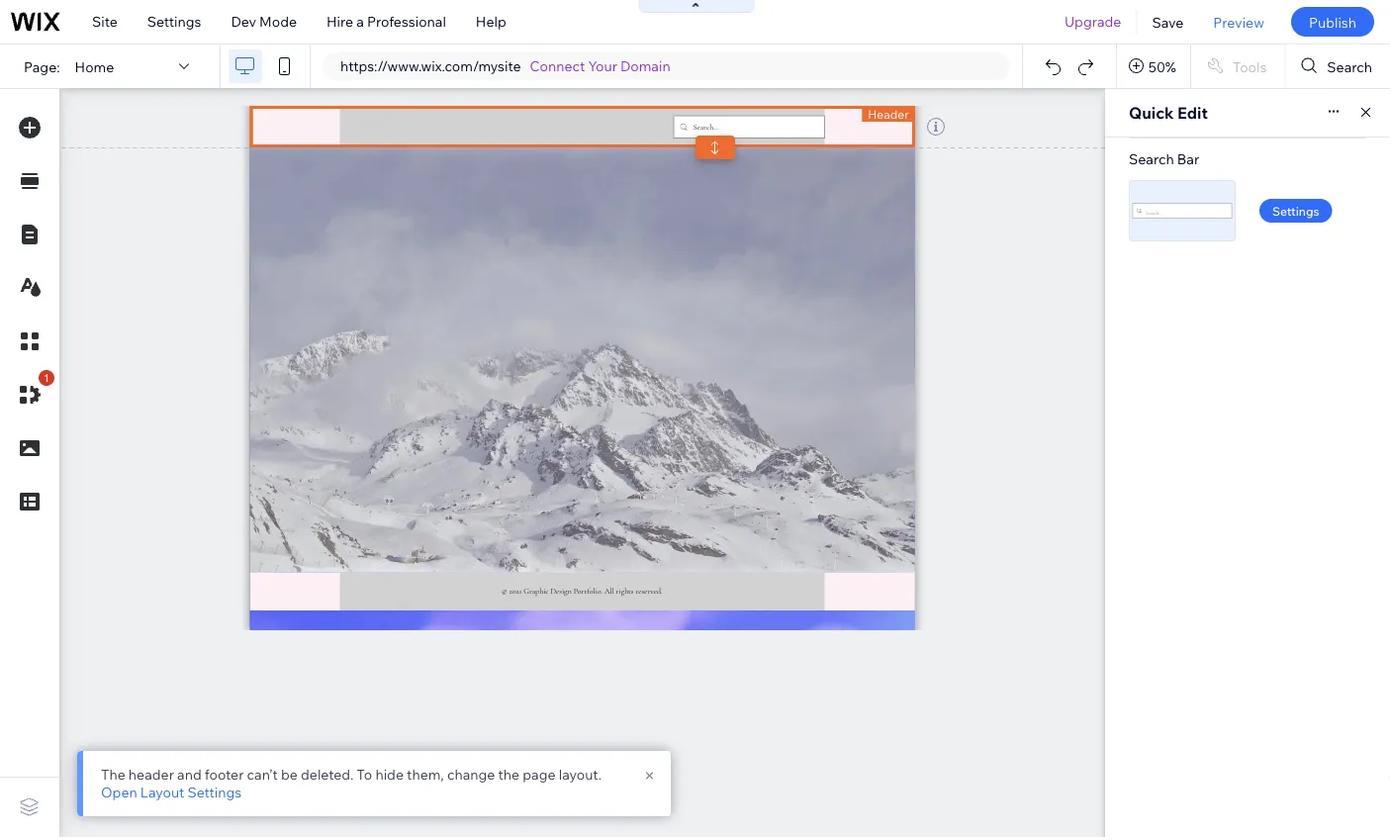 Task type: vqa. For each thing, say whether or not it's contained in the screenshot.
bar
yes



Task type: locate. For each thing, give the bounding box(es) containing it.
search left bar
[[1130, 150, 1175, 168]]

search
[[1328, 58, 1373, 75], [1130, 150, 1175, 168]]

domain
[[621, 57, 671, 75]]

50%
[[1149, 58, 1177, 75]]

hide
[[376, 766, 404, 784]]

hire
[[327, 13, 354, 30]]

and
[[177, 766, 202, 784]]

the header and footer can't be deleted. to hide them, change the page layout. open layout settings
[[101, 766, 602, 801]]

deleted.
[[301, 766, 354, 784]]

mode
[[259, 13, 297, 30]]

0 vertical spatial settings
[[147, 13, 201, 30]]

open layout settings link
[[101, 784, 242, 802]]

1 vertical spatial search
[[1130, 150, 1175, 168]]

help
[[476, 13, 507, 30]]

header
[[869, 106, 910, 121], [869, 106, 910, 121]]

footer
[[205, 766, 244, 784]]

save button
[[1138, 0, 1199, 44]]

2 vertical spatial settings
[[188, 784, 242, 801]]

settings
[[147, 13, 201, 30], [1273, 203, 1320, 218], [188, 784, 242, 801]]

1 horizontal spatial search
[[1328, 58, 1373, 75]]

settings inside the header and footer can't be deleted. to hide them, change the page layout. open layout settings
[[188, 784, 242, 801]]

search inside button
[[1328, 58, 1373, 75]]

settings inside button
[[1273, 203, 1320, 218]]

1 vertical spatial settings
[[1273, 203, 1320, 218]]

change
[[447, 766, 495, 784]]

quick edit
[[1130, 103, 1209, 123]]

0 horizontal spatial search
[[1130, 150, 1175, 168]]

search for search bar
[[1130, 150, 1175, 168]]

edit
[[1178, 103, 1209, 123]]

dev mode
[[231, 13, 297, 30]]

preview
[[1214, 13, 1265, 30]]

open
[[101, 784, 137, 801]]

https://www.wix.com/mysite connect your domain
[[341, 57, 671, 75]]

layout.
[[559, 766, 602, 784]]

search button
[[1286, 45, 1391, 88]]

the
[[498, 766, 520, 784]]

quick
[[1130, 103, 1175, 123]]

be
[[281, 766, 298, 784]]

0 vertical spatial search
[[1328, 58, 1373, 75]]

search down publish button
[[1328, 58, 1373, 75]]

search for search
[[1328, 58, 1373, 75]]

1
[[43, 372, 50, 385]]

save
[[1153, 13, 1184, 30]]

dev
[[231, 13, 256, 30]]



Task type: describe. For each thing, give the bounding box(es) containing it.
connect
[[530, 57, 585, 75]]

bar
[[1178, 150, 1200, 168]]

publish button
[[1292, 7, 1375, 37]]

professional
[[367, 13, 446, 30]]

layout
[[140, 784, 185, 801]]

the
[[101, 766, 125, 784]]

hire a professional
[[327, 13, 446, 30]]

tools button
[[1192, 45, 1285, 88]]

home
[[75, 58, 114, 75]]

https://www.wix.com/mysite
[[341, 57, 521, 75]]

settings button
[[1260, 199, 1333, 223]]

search bar
[[1130, 150, 1200, 168]]

50% button
[[1118, 45, 1191, 88]]

them,
[[407, 766, 444, 784]]

to
[[357, 766, 372, 784]]

page
[[523, 766, 556, 784]]

1 button
[[9, 370, 54, 416]]

your
[[589, 57, 618, 75]]

header
[[129, 766, 174, 784]]

a
[[357, 13, 364, 30]]

preview button
[[1199, 0, 1280, 44]]

tools
[[1233, 58, 1268, 75]]

site
[[92, 13, 118, 30]]

publish
[[1310, 13, 1357, 30]]

can't
[[247, 766, 278, 784]]

upgrade
[[1065, 13, 1122, 30]]



